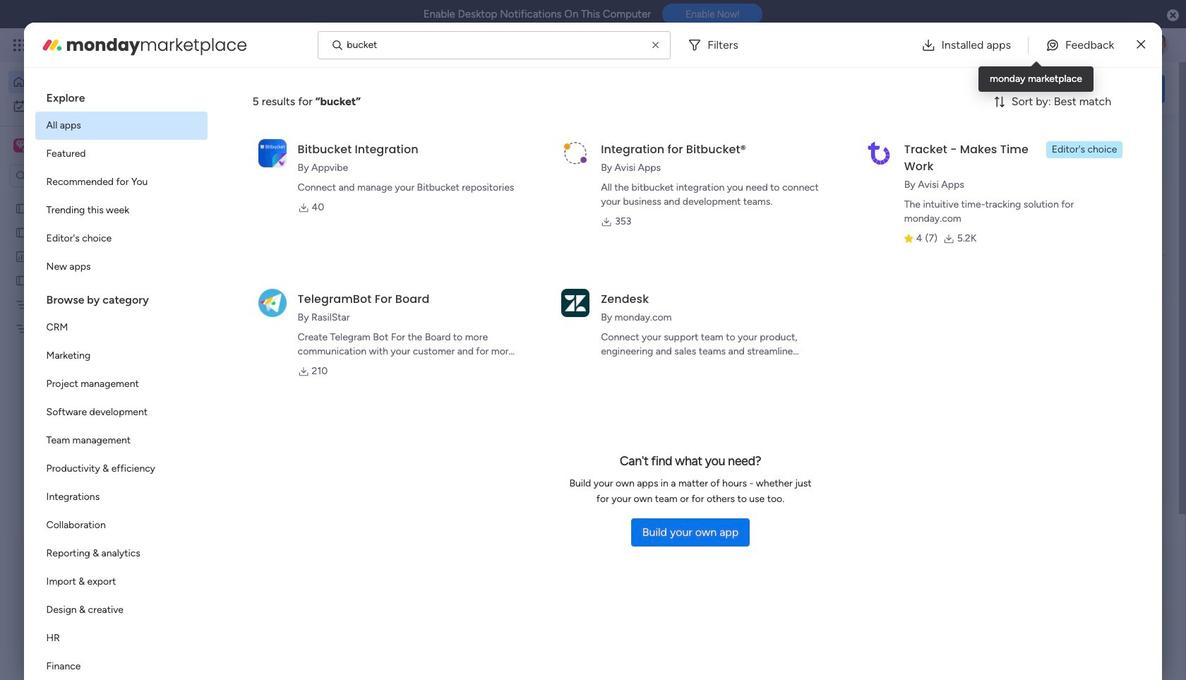 Task type: describe. For each thing, give the bounding box(es) containing it.
v2 bolt switch image
[[1075, 81, 1084, 96]]

remove from favorites image
[[419, 286, 433, 301]]

2 image
[[978, 29, 990, 45]]

search everything image
[[1064, 38, 1078, 52]]

1 horizontal spatial monday marketplace image
[[1029, 38, 1043, 52]]

dapulse close image
[[1168, 8, 1180, 23]]

dapulse x slim image
[[1144, 131, 1161, 148]]

public board image inside quick search results list box
[[236, 286, 252, 302]]

dapulse x slim image
[[1138, 36, 1146, 53]]

0 horizontal spatial public board image
[[15, 201, 28, 215]]

1 heading from the top
[[35, 79, 207, 112]]

Search in workspace field
[[30, 168, 118, 184]]

workspace selection element
[[13, 137, 118, 155]]

quick search results list box
[[218, 160, 920, 521]]

1 workspace image from the left
[[13, 138, 28, 153]]

terry turtle image
[[1147, 34, 1170, 57]]

1 circle o image from the top
[[975, 197, 984, 208]]

getting started element
[[954, 543, 1166, 600]]



Task type: vqa. For each thing, say whether or not it's contained in the screenshot.
"16.7%"
no



Task type: locate. For each thing, give the bounding box(es) containing it.
notifications image
[[936, 38, 950, 52]]

heading
[[35, 79, 207, 112], [35, 281, 207, 314]]

see plans image
[[234, 37, 247, 53]]

public dashboard image
[[15, 249, 28, 263]]

2 heading from the top
[[35, 281, 207, 314]]

1 vertical spatial public board image
[[15, 273, 28, 287]]

1 vertical spatial circle o image
[[975, 233, 984, 244]]

2 public board image from the top
[[15, 273, 28, 287]]

app logo image
[[258, 139, 287, 167], [562, 139, 590, 167], [865, 139, 894, 167], [258, 289, 287, 317], [562, 289, 590, 317]]

option
[[8, 71, 172, 93], [8, 95, 172, 117], [35, 112, 207, 140], [35, 140, 207, 168], [35, 168, 207, 196], [0, 195, 180, 198], [35, 196, 207, 225], [35, 225, 207, 253], [35, 253, 207, 281], [35, 314, 207, 342], [35, 342, 207, 370], [35, 370, 207, 398], [35, 398, 207, 427], [35, 427, 207, 455], [35, 455, 207, 483], [35, 483, 207, 511], [35, 511, 207, 540], [35, 540, 207, 568], [35, 568, 207, 596], [35, 596, 207, 625], [35, 625, 207, 653], [35, 653, 207, 680]]

monday marketplace image
[[41, 34, 63, 56], [1029, 38, 1043, 52]]

0 vertical spatial heading
[[35, 79, 207, 112]]

public board image down public dashboard image at the left top
[[15, 273, 28, 287]]

0 vertical spatial public board image
[[15, 201, 28, 215]]

help image
[[1095, 38, 1109, 52]]

1 vertical spatial public board image
[[236, 286, 252, 302]]

public board image up public dashboard image at the left top
[[15, 225, 28, 239]]

0 vertical spatial public board image
[[15, 225, 28, 239]]

update feed image
[[967, 38, 981, 52]]

public board image
[[15, 225, 28, 239], [15, 273, 28, 287]]

workspace image
[[13, 138, 28, 153], [16, 138, 25, 153]]

0 vertical spatial circle o image
[[975, 197, 984, 208]]

help center element
[[954, 611, 1166, 667]]

2 circle o image from the top
[[975, 233, 984, 244]]

public board image up "component" icon
[[236, 286, 252, 302]]

component image
[[236, 308, 249, 321]]

1 vertical spatial heading
[[35, 281, 207, 314]]

public board image
[[15, 201, 28, 215], [236, 286, 252, 302]]

2 workspace image from the left
[[16, 138, 25, 153]]

1 horizontal spatial public board image
[[236, 286, 252, 302]]

public board image up public dashboard image at the left top
[[15, 201, 28, 215]]

select product image
[[13, 38, 27, 52]]

list box
[[35, 79, 207, 680], [0, 193, 180, 531]]

0 horizontal spatial monday marketplace image
[[41, 34, 63, 56]]

monday marketplace image left search everything icon
[[1029, 38, 1043, 52]]

circle o image
[[975, 197, 984, 208], [975, 233, 984, 244]]

v2 user feedback image
[[965, 81, 976, 97]]

1 public board image from the top
[[15, 225, 28, 239]]

monday marketplace image right select product image
[[41, 34, 63, 56]]



